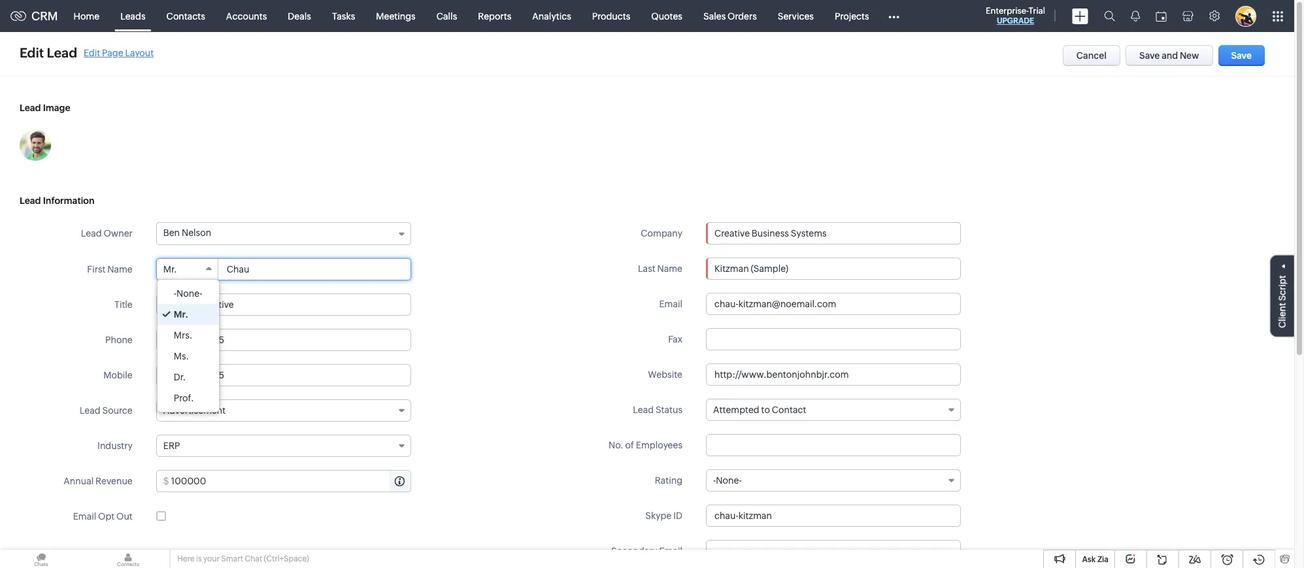 Task type: describe. For each thing, give the bounding box(es) containing it.
email for email opt out
[[73, 511, 96, 522]]

services
[[778, 11, 814, 21]]

information
[[43, 196, 95, 206]]

prof. option
[[157, 388, 219, 409]]

dr. option
[[157, 367, 219, 388]]

-none- inside field
[[714, 476, 742, 486]]

prof.
[[174, 393, 194, 404]]

calls
[[437, 11, 457, 21]]

save and new button
[[1126, 45, 1214, 66]]

mrs.
[[174, 330, 193, 341]]

annual revenue
[[64, 476, 133, 487]]

image
[[43, 103, 70, 113]]

services link
[[768, 0, 825, 32]]

lead source
[[80, 406, 133, 416]]

- inside option
[[174, 288, 177, 299]]

nelson
[[182, 228, 211, 238]]

search image
[[1105, 10, 1116, 22]]

2 vertical spatial email
[[660, 546, 683, 557]]

orders
[[728, 11, 757, 21]]

trial
[[1029, 6, 1046, 16]]

leads
[[120, 11, 146, 21]]

new
[[1181, 50, 1200, 61]]

cancel button
[[1063, 45, 1121, 66]]

annual
[[64, 476, 94, 487]]

chat
[[245, 555, 262, 564]]

erp
[[163, 441, 180, 451]]

quotes
[[652, 11, 683, 21]]

email opt out
[[73, 511, 133, 522]]

-none- option
[[157, 283, 219, 304]]

ask zia
[[1083, 555, 1109, 564]]

analytics link
[[522, 0, 582, 32]]

sales
[[704, 11, 726, 21]]

create menu image
[[1073, 8, 1089, 24]]

industry
[[97, 441, 133, 451]]

lead down crm
[[47, 45, 77, 60]]

layout
[[125, 47, 154, 58]]

no.
[[609, 440, 624, 451]]

mobile
[[103, 370, 133, 381]]

projects link
[[825, 0, 880, 32]]

accounts link
[[216, 0, 278, 32]]

phone
[[105, 335, 133, 345]]

first
[[87, 264, 106, 275]]

save for save and new
[[1140, 50, 1161, 61]]

out
[[116, 511, 133, 522]]

crm link
[[10, 9, 58, 23]]

contacts image
[[87, 550, 169, 568]]

owner
[[104, 228, 133, 239]]

smart
[[221, 555, 243, 564]]

sales orders
[[704, 11, 757, 21]]

save button
[[1219, 45, 1266, 66]]

crm
[[31, 9, 58, 23]]

signals image
[[1132, 10, 1141, 22]]

website
[[648, 370, 683, 380]]

create menu element
[[1065, 0, 1097, 32]]

no. of employees
[[609, 440, 683, 451]]

lead image
[[20, 103, 70, 113]]

leads link
[[110, 0, 156, 32]]

edit inside edit lead edit page layout
[[84, 47, 100, 58]]

mr. inside mr. field
[[163, 264, 177, 275]]

here
[[177, 555, 195, 564]]

lead for lead image
[[20, 103, 41, 113]]

fax
[[669, 334, 683, 345]]

is
[[196, 555, 202, 564]]

save and new
[[1140, 50, 1200, 61]]

name for last name
[[658, 264, 683, 274]]

Other Modules field
[[880, 6, 908, 26]]

sales orders link
[[693, 0, 768, 32]]

skype
[[646, 511, 672, 521]]

script
[[1278, 275, 1289, 301]]

dr.
[[174, 372, 186, 383]]

products link
[[582, 0, 641, 32]]

of
[[626, 440, 634, 451]]

company
[[641, 228, 683, 239]]

lead information
[[20, 196, 95, 206]]

tasks link
[[322, 0, 366, 32]]

email for email
[[660, 299, 683, 309]]

contact
[[772, 405, 807, 415]]

ms. option
[[157, 346, 219, 367]]

accounts
[[226, 11, 267, 21]]

edit page layout link
[[84, 47, 154, 58]]

- inside field
[[714, 476, 716, 486]]

quotes link
[[641, 0, 693, 32]]

calls link
[[426, 0, 468, 32]]

$
[[163, 476, 169, 487]]

contacts
[[167, 11, 205, 21]]

none- inside option
[[177, 288, 202, 299]]

profile element
[[1228, 0, 1265, 32]]

skype id
[[646, 511, 683, 521]]

profile image
[[1236, 6, 1257, 26]]

here is your smart chat (ctrl+space)
[[177, 555, 309, 564]]

save for save
[[1232, 50, 1253, 61]]

home link
[[63, 0, 110, 32]]



Task type: locate. For each thing, give the bounding box(es) containing it.
list box
[[157, 280, 219, 412]]

zia
[[1098, 555, 1109, 564]]

0 vertical spatial email
[[660, 299, 683, 309]]

mr. up -none- option
[[163, 264, 177, 275]]

1 vertical spatial none-
[[716, 476, 742, 486]]

1 horizontal spatial edit
[[84, 47, 100, 58]]

0 horizontal spatial save
[[1140, 50, 1161, 61]]

lead for lead status
[[633, 405, 654, 415]]

lead
[[47, 45, 77, 60], [20, 103, 41, 113], [20, 196, 41, 206], [81, 228, 102, 239], [633, 405, 654, 415], [80, 406, 101, 416]]

ben
[[163, 228, 180, 238]]

-none- up mr. option
[[174, 288, 202, 299]]

1 horizontal spatial -none-
[[714, 476, 742, 486]]

source
[[102, 406, 133, 416]]

lead left information
[[20, 196, 41, 206]]

1 vertical spatial -none-
[[714, 476, 742, 486]]

save down the profile image
[[1232, 50, 1253, 61]]

name right last
[[658, 264, 683, 274]]

ask
[[1083, 555, 1096, 564]]

last name
[[638, 264, 683, 274]]

none- up mr. option
[[177, 288, 202, 299]]

save
[[1140, 50, 1161, 61], [1232, 50, 1253, 61]]

1 save from the left
[[1140, 50, 1161, 61]]

1 horizontal spatial save
[[1232, 50, 1253, 61]]

edit down crm link
[[20, 45, 44, 60]]

lead for lead owner
[[81, 228, 102, 239]]

-
[[174, 288, 177, 299], [714, 476, 716, 486]]

meetings link
[[366, 0, 426, 32]]

status
[[656, 405, 683, 415]]

mr. inside mr. option
[[174, 309, 188, 320]]

email left opt
[[73, 511, 96, 522]]

save inside button
[[1140, 50, 1161, 61]]

to
[[762, 405, 770, 415]]

0 vertical spatial none-
[[177, 288, 202, 299]]

enterprise-
[[986, 6, 1029, 16]]

image image
[[20, 130, 51, 161]]

name for first name
[[107, 264, 133, 275]]

Mr. field
[[157, 259, 218, 280]]

client
[[1278, 303, 1289, 328]]

0 horizontal spatial -
[[174, 288, 177, 299]]

0 vertical spatial -none-
[[174, 288, 202, 299]]

1 horizontal spatial -
[[714, 476, 716, 486]]

reports link
[[468, 0, 522, 32]]

save left and
[[1140, 50, 1161, 61]]

name right first
[[107, 264, 133, 275]]

edit lead edit page layout
[[20, 45, 154, 60]]

advertisement
[[163, 406, 226, 416]]

deals
[[288, 11, 311, 21]]

-none- inside option
[[174, 288, 202, 299]]

lead left image
[[20, 103, 41, 113]]

lead owner
[[81, 228, 133, 239]]

None text field
[[707, 223, 961, 244], [219, 259, 411, 280], [156, 329, 411, 351], [156, 364, 411, 387], [706, 434, 961, 457], [171, 471, 411, 492], [706, 540, 961, 562], [707, 223, 961, 244], [219, 259, 411, 280], [156, 329, 411, 351], [156, 364, 411, 387], [706, 434, 961, 457], [171, 471, 411, 492], [706, 540, 961, 562]]

client script
[[1278, 275, 1289, 328]]

projects
[[835, 11, 870, 21]]

title
[[115, 300, 133, 310]]

None field
[[707, 223, 961, 244]]

rating
[[655, 476, 683, 486]]

your
[[203, 555, 220, 564]]

reports
[[478, 11, 512, 21]]

name
[[658, 264, 683, 274], [107, 264, 133, 275]]

lead for lead source
[[80, 406, 101, 416]]

-None- field
[[706, 470, 961, 492]]

revenue
[[96, 476, 133, 487]]

home
[[74, 11, 100, 21]]

none- inside field
[[716, 476, 742, 486]]

tasks
[[332, 11, 355, 21]]

mr. up the "mrs."
[[174, 309, 188, 320]]

chats image
[[0, 550, 82, 568]]

0 horizontal spatial edit
[[20, 45, 44, 60]]

ben nelson
[[163, 228, 211, 238]]

employees
[[636, 440, 683, 451]]

0 horizontal spatial -none-
[[174, 288, 202, 299]]

ERP field
[[156, 435, 411, 457]]

contacts link
[[156, 0, 216, 32]]

Attempted to Contact field
[[706, 399, 961, 421]]

secondary email
[[612, 546, 683, 557]]

calendar image
[[1156, 11, 1168, 21]]

mr.
[[163, 264, 177, 275], [174, 309, 188, 320]]

attempted
[[714, 405, 760, 415]]

signals element
[[1124, 0, 1149, 32]]

email down skype id
[[660, 546, 683, 557]]

None text field
[[706, 258, 961, 280], [706, 293, 961, 315], [156, 294, 411, 316], [706, 328, 961, 351], [706, 364, 961, 386], [706, 505, 961, 527], [706, 258, 961, 280], [706, 293, 961, 315], [156, 294, 411, 316], [706, 328, 961, 351], [706, 364, 961, 386], [706, 505, 961, 527]]

1 vertical spatial mr.
[[174, 309, 188, 320]]

2 save from the left
[[1232, 50, 1253, 61]]

email up fax
[[660, 299, 683, 309]]

edit
[[20, 45, 44, 60], [84, 47, 100, 58]]

mr. option
[[157, 304, 219, 325]]

meetings
[[376, 11, 416, 21]]

Advertisement field
[[156, 400, 411, 422]]

1 vertical spatial email
[[73, 511, 96, 522]]

lead status
[[633, 405, 683, 415]]

page
[[102, 47, 123, 58]]

-none-
[[174, 288, 202, 299], [714, 476, 742, 486]]

opt
[[98, 511, 115, 522]]

0 horizontal spatial name
[[107, 264, 133, 275]]

attempted to contact
[[714, 405, 807, 415]]

- up mr. option
[[174, 288, 177, 299]]

0 horizontal spatial none-
[[177, 288, 202, 299]]

1 vertical spatial -
[[714, 476, 716, 486]]

- right rating
[[714, 476, 716, 486]]

lead for lead information
[[20, 196, 41, 206]]

mrs. option
[[157, 325, 219, 346]]

-none- right rating
[[714, 476, 742, 486]]

cancel
[[1077, 50, 1107, 61]]

lead left owner
[[81, 228, 102, 239]]

0 vertical spatial -
[[174, 288, 177, 299]]

save inside button
[[1232, 50, 1253, 61]]

email
[[660, 299, 683, 309], [73, 511, 96, 522], [660, 546, 683, 557]]

upgrade
[[997, 16, 1035, 26]]

lead left status at right
[[633, 405, 654, 415]]

edit left page
[[84, 47, 100, 58]]

ms.
[[174, 351, 189, 362]]

search element
[[1097, 0, 1124, 32]]

secondary
[[612, 546, 658, 557]]

lead left source
[[80, 406, 101, 416]]

enterprise-trial upgrade
[[986, 6, 1046, 26]]

1 horizontal spatial none-
[[716, 476, 742, 486]]

and
[[1162, 50, 1179, 61]]

0 vertical spatial mr.
[[163, 264, 177, 275]]

list box containing -none-
[[157, 280, 219, 412]]

1 horizontal spatial name
[[658, 264, 683, 274]]

none- right rating
[[716, 476, 742, 486]]

first name
[[87, 264, 133, 275]]

id
[[674, 511, 683, 521]]

last
[[638, 264, 656, 274]]

(ctrl+space)
[[264, 555, 309, 564]]

products
[[592, 11, 631, 21]]

none-
[[177, 288, 202, 299], [716, 476, 742, 486]]

analytics
[[533, 11, 572, 21]]

deals link
[[278, 0, 322, 32]]



Task type: vqa. For each thing, say whether or not it's contained in the screenshot.
LEAD associated with Lead Image
yes



